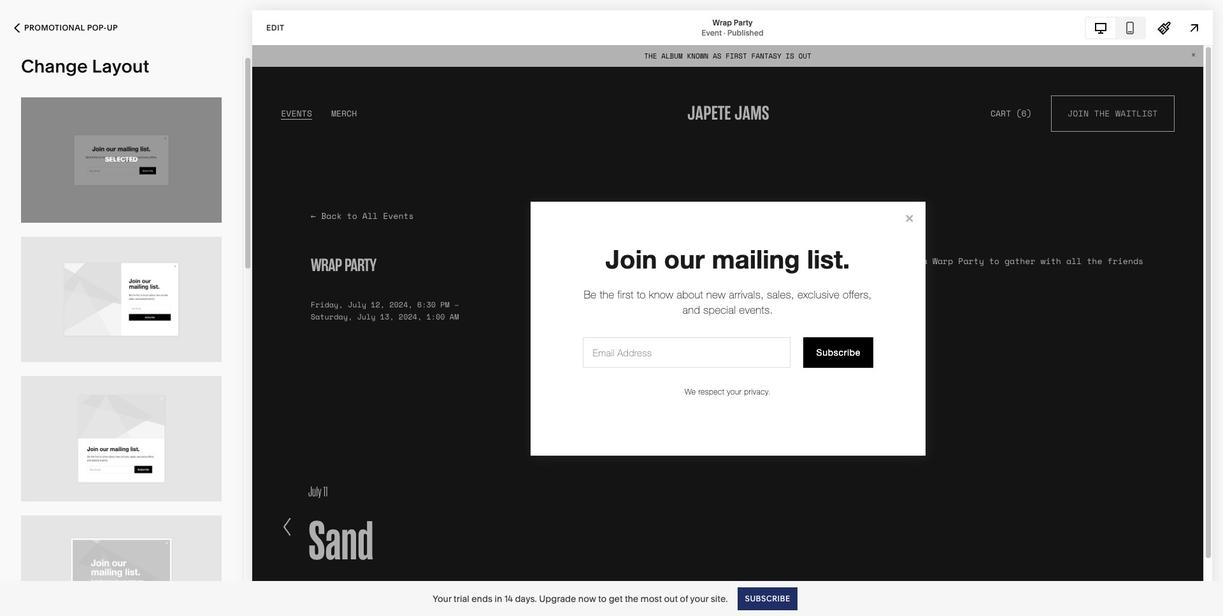 Task type: locate. For each thing, give the bounding box(es) containing it.
get
[[609, 594, 623, 605]]

edit button
[[258, 16, 293, 40]]

overlay center card 01 image
[[21, 97, 222, 223]]

your trial ends in 14 days. upgrade now to get the most out of your site.
[[433, 594, 728, 605]]

most
[[641, 594, 662, 605]]

layout
[[92, 55, 149, 77]]

site.
[[711, 594, 728, 605]]

published
[[728, 28, 764, 37]]

promotional pop-up button
[[0, 14, 132, 42]]

pop-
[[87, 23, 107, 32]]

in
[[495, 594, 502, 605]]

wrap party event · published
[[702, 18, 764, 37]]

subscribe button
[[738, 588, 798, 611]]

overlay center card 03 image
[[21, 376, 222, 502]]

to
[[598, 594, 607, 605]]

ends
[[472, 594, 493, 605]]

out
[[664, 594, 678, 605]]

14
[[504, 594, 513, 605]]

tab list
[[1086, 18, 1145, 38]]

overlay center card 02 image
[[21, 237, 222, 362]]



Task type: vqa. For each thing, say whether or not it's contained in the screenshot.
most
yes



Task type: describe. For each thing, give the bounding box(es) containing it.
edit
[[266, 23, 284, 32]]

the
[[625, 594, 639, 605]]

change layout
[[21, 55, 149, 77]]

selected
[[105, 156, 138, 164]]

now
[[578, 594, 596, 605]]

party
[[734, 18, 753, 27]]

event
[[702, 28, 722, 37]]

subscribe
[[745, 594, 791, 604]]

·
[[724, 28, 726, 37]]

upgrade
[[539, 594, 576, 605]]

overlay center card 04 image
[[21, 516, 222, 617]]

trial
[[454, 594, 470, 605]]

promotional pop-up
[[24, 23, 118, 32]]

up
[[107, 23, 118, 32]]

wrap
[[713, 18, 732, 27]]

your
[[433, 594, 452, 605]]

promotional
[[24, 23, 85, 32]]

of
[[680, 594, 688, 605]]

change
[[21, 55, 88, 77]]

days.
[[515, 594, 537, 605]]

your
[[690, 594, 709, 605]]



